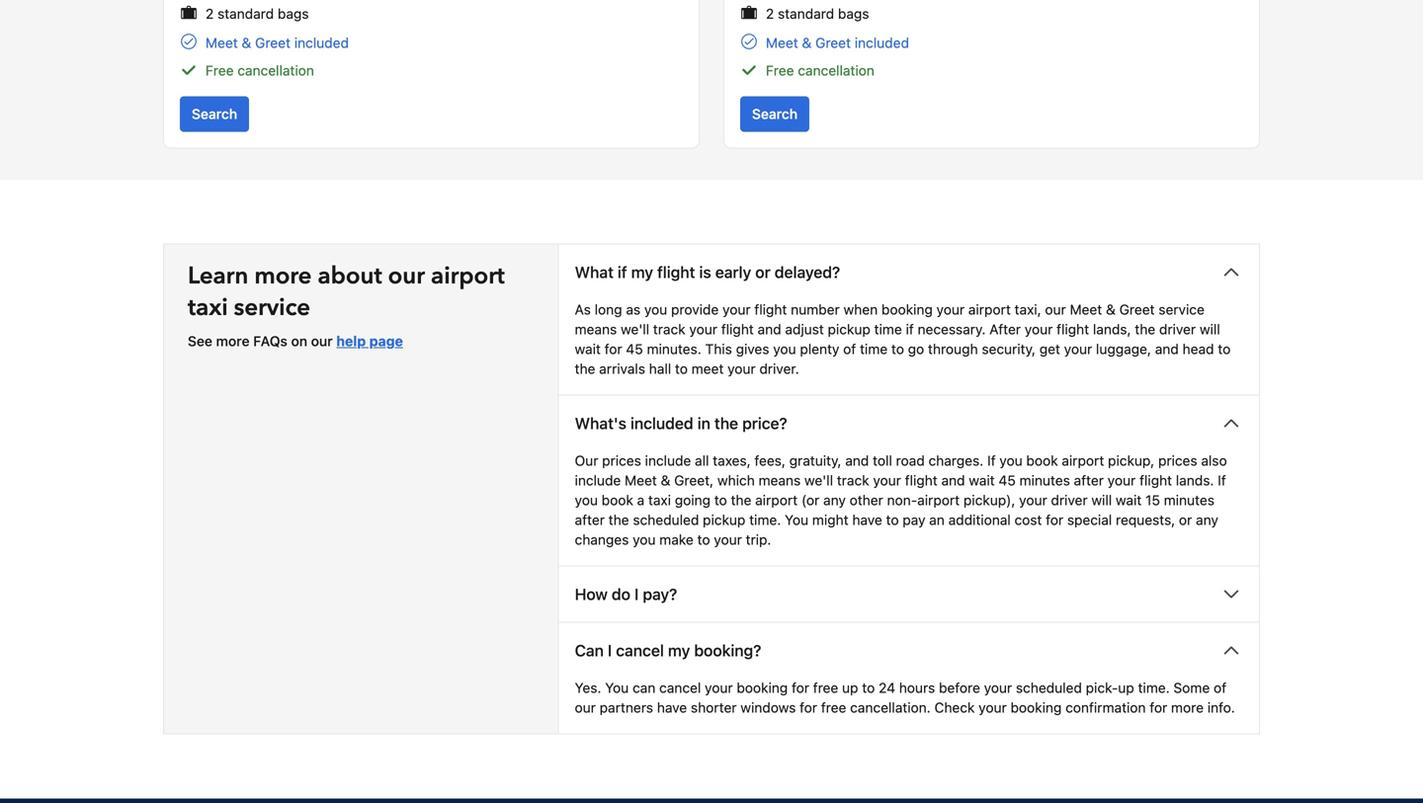 Task type: vqa. For each thing, say whether or not it's contained in the screenshot.
"Car rentals"
no



Task type: locate. For each thing, give the bounding box(es) containing it.
see
[[188, 333, 213, 349]]

service up faqs
[[234, 292, 311, 324]]

meet inside our prices include all taxes, fees, gratuity, and toll road charges. if you book airport pickup, prices also include meet & greet, which means we'll track your flight and wait 45 minutes after your flight lands. if you book a taxi going to the airport (or any other non-airport pickup), your driver will wait 15 minutes after the scheduled pickup time. you might have to pay an additional cost for special requests, or any changes you make to your trip.
[[625, 473, 657, 489]]

have inside yes. you can cancel your booking for free up to 24 hours before your scheduled pick-up time. some of our partners have shorter windows for free cancellation. check your booking confirmation for more info.
[[657, 700, 687, 716]]

1 vertical spatial driver
[[1051, 492, 1088, 509]]

0 horizontal spatial scheduled
[[633, 512, 699, 528]]

airport inside as long as you provide your flight number when booking your airport taxi, our meet & greet service means we'll track your flight and adjust pickup time if necessary. after your flight lands, the driver will wait for 45 minutes. this gives you plenty of time to go through security, get your luggage, and head to the arrivals hall to meet your driver.
[[969, 302, 1011, 318]]

0 horizontal spatial prices
[[602, 453, 641, 469]]

0 horizontal spatial booking
[[737, 680, 788, 696]]

flight up gives on the right top
[[721, 321, 754, 338]]

our down yes.
[[575, 700, 596, 716]]

& inside our prices include all taxes, fees, gratuity, and toll road charges. if you book airport pickup, prices also include meet & greet, which means we'll track your flight and wait 45 minutes after your flight lands. if you book a taxi going to the airport (or any other non-airport pickup), your driver will wait 15 minutes after the scheduled pickup time. you might have to pay an additional cost for special requests, or any changes you make to your trip.
[[661, 473, 671, 489]]

and
[[758, 321, 782, 338], [1155, 341, 1179, 357], [845, 453, 869, 469], [942, 473, 965, 489]]

cancel inside yes. you can cancel your booking for free up to 24 hours before your scheduled pick-up time. some of our partners have shorter windows for free cancellation. check your booking confirmation for more info.
[[660, 680, 701, 696]]

2 free cancellation from the left
[[766, 62, 875, 79]]

if down also
[[1218, 473, 1227, 489]]

can
[[575, 642, 604, 660]]

cancel right can
[[660, 680, 701, 696]]

2 horizontal spatial wait
[[1116, 492, 1142, 509]]

1 up from the left
[[842, 680, 859, 696]]

0 vertical spatial if
[[618, 263, 627, 282]]

time
[[875, 321, 902, 338], [860, 341, 888, 357]]

wait left 15
[[1116, 492, 1142, 509]]

learn more about our airport taxi service see more faqs on our help page
[[188, 260, 505, 349]]

0 vertical spatial driver
[[1160, 321, 1196, 338]]

cancel up can
[[616, 642, 664, 660]]

time. left some
[[1138, 680, 1170, 696]]

0 horizontal spatial greet
[[255, 35, 291, 51]]

1 horizontal spatial book
[[1027, 453, 1058, 469]]

1 vertical spatial 45
[[999, 473, 1016, 489]]

or right early
[[756, 263, 771, 282]]

track inside as long as you provide your flight number when booking your airport taxi, our meet & greet service means we'll track your flight and adjust pickup time if necessary. after your flight lands, the driver will wait for 45 minutes. this gives you plenty of time to go through security, get your luggage, and head to the arrivals hall to meet your driver.
[[653, 321, 686, 338]]

0 horizontal spatial search button
[[180, 96, 249, 132]]

to left the pay
[[886, 512, 899, 528]]

1 free cancellation from the left
[[206, 62, 314, 79]]

of inside yes. you can cancel your booking for free up to 24 hours before your scheduled pick-up time. some of our partners have shorter windows for free cancellation. check your booking confirmation for more info.
[[1214, 680, 1227, 696]]

minutes up cost
[[1020, 473, 1070, 489]]

more down some
[[1171, 700, 1204, 716]]

1 horizontal spatial or
[[1179, 512, 1193, 528]]

if inside as long as you provide your flight number when booking your airport taxi, our meet & greet service means we'll track your flight and adjust pickup time if necessary. after your flight lands, the driver will wait for 45 minutes. this gives you plenty of time to go through security, get your luggage, and head to the arrivals hall to meet your driver.
[[906, 321, 914, 338]]

1 vertical spatial booking
[[737, 680, 788, 696]]

minutes.
[[647, 341, 702, 357]]

road
[[896, 453, 925, 469]]

driver
[[1160, 321, 1196, 338], [1051, 492, 1088, 509]]

1 horizontal spatial bags
[[838, 6, 870, 22]]

delayed?
[[775, 263, 840, 282]]

time.
[[750, 512, 781, 528], [1138, 680, 1170, 696]]

my left 'booking?'
[[668, 642, 690, 660]]

1 horizontal spatial included
[[631, 414, 694, 433]]

1 vertical spatial more
[[216, 333, 250, 349]]

flight
[[657, 263, 695, 282], [755, 302, 787, 318], [721, 321, 754, 338], [1057, 321, 1090, 338], [905, 473, 938, 489], [1140, 473, 1173, 489]]

0 horizontal spatial more
[[216, 333, 250, 349]]

track up other
[[837, 473, 870, 489]]

go
[[908, 341, 925, 357]]

track
[[653, 321, 686, 338], [837, 473, 870, 489]]

book up cost
[[1027, 453, 1058, 469]]

1 horizontal spatial of
[[1214, 680, 1227, 696]]

0 horizontal spatial meet & greet included
[[206, 35, 349, 51]]

& inside as long as you provide your flight number when booking your airport taxi, our meet & greet service means we'll track your flight and adjust pickup time if necessary. after your flight lands, the driver will wait for 45 minutes. this gives you plenty of time to go through security, get your luggage, and head to the arrivals hall to meet your driver.
[[1106, 302, 1116, 318]]

0 horizontal spatial of
[[843, 341, 856, 357]]

pickup,
[[1108, 453, 1155, 469]]

track up minutes.
[[653, 321, 686, 338]]

time. up trip.
[[750, 512, 781, 528]]

0 horizontal spatial standard
[[218, 6, 274, 22]]

0 vertical spatial cancel
[[616, 642, 664, 660]]

0 vertical spatial means
[[575, 321, 617, 338]]

2 standard from the left
[[778, 6, 835, 22]]

prices right the our
[[602, 453, 641, 469]]

0 horizontal spatial if
[[988, 453, 996, 469]]

or
[[756, 263, 771, 282], [1179, 512, 1193, 528]]

airport
[[431, 260, 505, 293], [969, 302, 1011, 318], [1062, 453, 1105, 469], [755, 492, 798, 509], [918, 492, 960, 509]]

1 meet & greet included from the left
[[206, 35, 349, 51]]

1 vertical spatial means
[[759, 473, 801, 489]]

any up might
[[824, 492, 846, 509]]

greet for 2nd search 'button' from left
[[816, 35, 851, 51]]

0 horizontal spatial time.
[[750, 512, 781, 528]]

1 horizontal spatial 2
[[766, 6, 774, 22]]

windows
[[741, 700, 796, 716]]

1 vertical spatial include
[[575, 473, 621, 489]]

booking left confirmation
[[1011, 700, 1062, 716]]

our right taxi,
[[1045, 302, 1066, 318]]

1 2 from the left
[[206, 6, 214, 22]]

0 horizontal spatial taxi
[[188, 292, 228, 324]]

track inside our prices include all taxes, fees, gratuity, and toll road charges. if you book airport pickup, prices also include meet & greet, which means we'll track your flight and wait 45 minutes after your flight lands. if you book a taxi going to the airport (or any other non-airport pickup), your driver will wait 15 minutes after the scheduled pickup time. you might have to pay an additional cost for special requests, or any changes you make to your trip.
[[837, 473, 870, 489]]

1 vertical spatial or
[[1179, 512, 1193, 528]]

1 vertical spatial will
[[1092, 492, 1112, 509]]

1 horizontal spatial any
[[1196, 512, 1219, 528]]

0 horizontal spatial have
[[657, 700, 687, 716]]

1 horizontal spatial service
[[1159, 302, 1205, 318]]

the left arrivals
[[575, 361, 596, 377]]

2 2 standard bags from the left
[[766, 6, 870, 22]]

arrivals
[[599, 361, 645, 377]]

for right cost
[[1046, 512, 1064, 528]]

additional
[[949, 512, 1011, 528]]

means down long
[[575, 321, 617, 338]]

some
[[1174, 680, 1210, 696]]

0 vertical spatial more
[[254, 260, 312, 293]]

1 horizontal spatial standard
[[778, 6, 835, 22]]

1 vertical spatial book
[[602, 492, 634, 509]]

of right plenty
[[843, 341, 856, 357]]

flight left 'is'
[[657, 263, 695, 282]]

cancel
[[616, 642, 664, 660], [660, 680, 701, 696]]

0 vertical spatial i
[[635, 585, 639, 604]]

0 horizontal spatial cancellation
[[238, 62, 314, 79]]

0 vertical spatial track
[[653, 321, 686, 338]]

1 horizontal spatial have
[[853, 512, 883, 528]]

to left 24 at the right of page
[[862, 680, 875, 696]]

pickup inside as long as you provide your flight number when booking your airport taxi, our meet & greet service means we'll track your flight and adjust pickup time if necessary. after your flight lands, the driver will wait for 45 minutes. this gives you plenty of time to go through security, get your luggage, and head to the arrivals hall to meet your driver.
[[828, 321, 871, 338]]

0 horizontal spatial wait
[[575, 341, 601, 357]]

also
[[1202, 453, 1228, 469]]

prices up lands. on the bottom right of the page
[[1159, 453, 1198, 469]]

you up "pickup),"
[[1000, 453, 1023, 469]]

long
[[595, 302, 622, 318]]

1 horizontal spatial 45
[[999, 473, 1016, 489]]

meet
[[692, 361, 724, 377]]

0 horizontal spatial free cancellation
[[206, 62, 314, 79]]

booking up the windows
[[737, 680, 788, 696]]

and up gives on the right top
[[758, 321, 782, 338]]

of inside as long as you provide your flight number when booking your airport taxi, our meet & greet service means we'll track your flight and adjust pickup time if necessary. after your flight lands, the driver will wait for 45 minutes. this gives you plenty of time to go through security, get your luggage, and head to the arrivals hall to meet your driver.
[[843, 341, 856, 357]]

0 horizontal spatial 2
[[206, 6, 214, 22]]

cost
[[1015, 512, 1042, 528]]

1 horizontal spatial booking
[[882, 302, 933, 318]]

means
[[575, 321, 617, 338], [759, 473, 801, 489]]

taxi up "see"
[[188, 292, 228, 324]]

minutes
[[1020, 473, 1070, 489], [1164, 492, 1215, 509]]

2 horizontal spatial greet
[[1120, 302, 1155, 318]]

for up arrivals
[[605, 341, 622, 357]]

more right "see"
[[216, 333, 250, 349]]

include down the our
[[575, 473, 621, 489]]

bags
[[278, 6, 309, 22], [838, 6, 870, 22]]

number
[[791, 302, 840, 318]]

our inside yes. you can cancel your booking for free up to 24 hours before your scheduled pick-up time. some of our partners have shorter windows for free cancellation. check your booking confirmation for more info.
[[575, 700, 596, 716]]

to down minutes.
[[675, 361, 688, 377]]

0 vertical spatial taxi
[[188, 292, 228, 324]]

up up confirmation
[[1118, 680, 1135, 696]]

1 horizontal spatial pickup
[[828, 321, 871, 338]]

1 horizontal spatial greet
[[816, 35, 851, 51]]

help page link
[[336, 333, 403, 349]]

meet inside as long as you provide your flight number when booking your airport taxi, our meet & greet service means we'll track your flight and adjust pickup time if necessary. after your flight lands, the driver will wait for 45 minutes. this gives you plenty of time to go through security, get your luggage, and head to the arrivals hall to meet your driver.
[[1070, 302, 1103, 318]]

you down the our
[[575, 492, 598, 509]]

for up the windows
[[792, 680, 810, 696]]

1 vertical spatial any
[[1196, 512, 1219, 528]]

your down taxi,
[[1025, 321, 1053, 338]]

any
[[824, 492, 846, 509], [1196, 512, 1219, 528]]

taxi inside learn more about our airport taxi service see more faqs on our help page
[[188, 292, 228, 324]]

1 vertical spatial pickup
[[703, 512, 746, 528]]

1 horizontal spatial search button
[[740, 96, 810, 132]]

pick-
[[1086, 680, 1118, 696]]

1 horizontal spatial we'll
[[805, 473, 833, 489]]

2 up from the left
[[1118, 680, 1135, 696]]

1 horizontal spatial 2 standard bags
[[766, 6, 870, 22]]

have left shorter
[[657, 700, 687, 716]]

you inside our prices include all taxes, fees, gratuity, and toll road charges. if you book airport pickup, prices also include meet & greet, which means we'll track your flight and wait 45 minutes after your flight lands. if you book a taxi going to the airport (or any other non-airport pickup), your driver will wait 15 minutes after the scheduled pickup time. you might have to pay an additional cost for special requests, or any changes you make to your trip.
[[785, 512, 809, 528]]

2 horizontal spatial more
[[1171, 700, 1204, 716]]

0 horizontal spatial driver
[[1051, 492, 1088, 509]]

if right what
[[618, 263, 627, 282]]

more
[[254, 260, 312, 293], [216, 333, 250, 349], [1171, 700, 1204, 716]]

this
[[705, 341, 732, 357]]

driver inside our prices include all taxes, fees, gratuity, and toll road charges. if you book airport pickup, prices also include meet & greet, which means we'll track your flight and wait 45 minutes after your flight lands. if you book a taxi going to the airport (or any other non-airport pickup), your driver will wait 15 minutes after the scheduled pickup time. you might have to pay an additional cost for special requests, or any changes you make to your trip.
[[1051, 492, 1088, 509]]

our
[[388, 260, 425, 293], [1045, 302, 1066, 318], [311, 333, 333, 349], [575, 700, 596, 716]]

the right in
[[715, 414, 739, 433]]

up left 24 at the right of page
[[842, 680, 859, 696]]

free left cancellation.
[[821, 700, 847, 716]]

booking inside as long as you provide your flight number when booking your airport taxi, our meet & greet service means we'll track your flight and adjust pickup time if necessary. after your flight lands, the driver will wait for 45 minutes. this gives you plenty of time to go through security, get your luggage, and head to the arrivals hall to meet your driver.
[[882, 302, 933, 318]]

1 horizontal spatial i
[[635, 585, 639, 604]]

you down (or
[[785, 512, 809, 528]]

driver up special
[[1051, 492, 1088, 509]]

1 horizontal spatial after
[[1074, 473, 1104, 489]]

0 vertical spatial you
[[785, 512, 809, 528]]

flight up get
[[1057, 321, 1090, 338]]

what if my flight is early or delayed? button
[[559, 245, 1259, 300]]

flight inside dropdown button
[[657, 263, 695, 282]]

1 standard from the left
[[218, 6, 274, 22]]

pickup down going
[[703, 512, 746, 528]]

cancel inside dropdown button
[[616, 642, 664, 660]]

taxi inside our prices include all taxes, fees, gratuity, and toll road charges. if you book airport pickup, prices also include meet & greet, which means we'll track your flight and wait 45 minutes after your flight lands. if you book a taxi going to the airport (or any other non-airport pickup), your driver will wait 15 minutes after the scheduled pickup time. you might have to pay an additional cost for special requests, or any changes you make to your trip.
[[648, 492, 671, 509]]

before
[[939, 680, 981, 696]]

pickup down when
[[828, 321, 871, 338]]

pickup
[[828, 321, 871, 338], [703, 512, 746, 528]]

after up the changes
[[575, 512, 605, 528]]

means down fees,
[[759, 473, 801, 489]]

book
[[1027, 453, 1058, 469], [602, 492, 634, 509]]

you
[[785, 512, 809, 528], [605, 680, 629, 696]]

0 horizontal spatial or
[[756, 263, 771, 282]]

learn
[[188, 260, 249, 293]]

0 vertical spatial or
[[756, 263, 771, 282]]

your
[[723, 302, 751, 318], [937, 302, 965, 318], [690, 321, 718, 338], [1025, 321, 1053, 338], [1064, 341, 1093, 357], [728, 361, 756, 377], [873, 473, 902, 489], [1108, 473, 1136, 489], [1019, 492, 1048, 509], [714, 532, 742, 548], [705, 680, 733, 696], [984, 680, 1012, 696], [979, 700, 1007, 716]]

will inside as long as you provide your flight number when booking your airport taxi, our meet & greet service means we'll track your flight and adjust pickup time if necessary. after your flight lands, the driver will wait for 45 minutes. this gives you plenty of time to go through security, get your luggage, and head to the arrivals hall to meet your driver.
[[1200, 321, 1221, 338]]

adjust
[[785, 321, 824, 338]]

booking
[[882, 302, 933, 318], [737, 680, 788, 696], [1011, 700, 1062, 716]]

wait up arrivals
[[575, 341, 601, 357]]

0 horizontal spatial up
[[842, 680, 859, 696]]

1 vertical spatial if
[[906, 321, 914, 338]]

0 vertical spatial if
[[988, 453, 996, 469]]

1 horizontal spatial prices
[[1159, 453, 1198, 469]]

i
[[635, 585, 639, 604], [608, 642, 612, 660]]

in
[[698, 414, 711, 433]]

free left 24 at the right of page
[[813, 680, 839, 696]]

what's included in the price?
[[575, 414, 788, 433]]

service up head
[[1159, 302, 1205, 318]]

0 horizontal spatial you
[[605, 680, 629, 696]]

1 prices from the left
[[602, 453, 641, 469]]

more right "learn"
[[254, 260, 312, 293]]

0 horizontal spatial i
[[608, 642, 612, 660]]

flight down road
[[905, 473, 938, 489]]

my up the as
[[631, 263, 653, 282]]

1 vertical spatial of
[[1214, 680, 1227, 696]]

have down other
[[853, 512, 883, 528]]

what's included in the price? element
[[559, 451, 1259, 566]]

minutes down lands. on the bottom right of the page
[[1164, 492, 1215, 509]]

(or
[[802, 492, 820, 509]]

will up head
[[1200, 321, 1221, 338]]

0 horizontal spatial if
[[618, 263, 627, 282]]

driver.
[[760, 361, 799, 377]]

our prices include all taxes, fees, gratuity, and toll road charges. if you book airport pickup, prices also include meet & greet, which means we'll track your flight and wait 45 minutes after your flight lands. if you book a taxi going to the airport (or any other non-airport pickup), your driver will wait 15 minutes after the scheduled pickup time. you might have to pay an additional cost for special requests, or any changes you make to your trip.
[[575, 453, 1228, 548]]

luggage,
[[1096, 341, 1152, 357]]

toll
[[873, 453, 893, 469]]

0 vertical spatial wait
[[575, 341, 601, 357]]

0 vertical spatial pickup
[[828, 321, 871, 338]]

1 vertical spatial taxi
[[648, 492, 671, 509]]

if
[[988, 453, 996, 469], [1218, 473, 1227, 489]]

1 vertical spatial scheduled
[[1016, 680, 1082, 696]]

included
[[294, 35, 349, 51], [855, 35, 909, 51], [631, 414, 694, 433]]

what if my flight is early or delayed? element
[[559, 300, 1259, 395]]

for inside our prices include all taxes, fees, gratuity, and toll road charges. if you book airport pickup, prices also include meet & greet, which means we'll track your flight and wait 45 minutes after your flight lands. if you book a taxi going to the airport (or any other non-airport pickup), your driver will wait 15 minutes after the scheduled pickup time. you might have to pay an additional cost for special requests, or any changes you make to your trip.
[[1046, 512, 1064, 528]]

0 horizontal spatial track
[[653, 321, 686, 338]]

free
[[206, 62, 234, 79], [766, 62, 794, 79]]

1 vertical spatial cancel
[[660, 680, 701, 696]]

the inside dropdown button
[[715, 414, 739, 433]]

i right do at the left bottom of the page
[[635, 585, 639, 604]]

service
[[234, 292, 311, 324], [1159, 302, 1205, 318]]

your right check
[[979, 700, 1007, 716]]

book left the a
[[602, 492, 634, 509]]

after up special
[[1074, 473, 1104, 489]]

price?
[[743, 414, 788, 433]]

we'll down the as
[[621, 321, 650, 338]]

i right the can
[[608, 642, 612, 660]]

45 inside our prices include all taxes, fees, gratuity, and toll road charges. if you book airport pickup, prices also include meet & greet, which means we'll track your flight and wait 45 minutes after your flight lands. if you book a taxi going to the airport (or any other non-airport pickup), your driver will wait 15 minutes after the scheduled pickup time. you might have to pay an additional cost for special requests, or any changes you make to your trip.
[[999, 473, 1016, 489]]

1 vertical spatial have
[[657, 700, 687, 716]]

after
[[1074, 473, 1104, 489], [575, 512, 605, 528]]

0 vertical spatial 45
[[626, 341, 643, 357]]

free
[[813, 680, 839, 696], [821, 700, 847, 716]]

is
[[699, 263, 711, 282]]

taxi,
[[1015, 302, 1042, 318]]

0 horizontal spatial means
[[575, 321, 617, 338]]

45 up "pickup),"
[[999, 473, 1016, 489]]

0 vertical spatial we'll
[[621, 321, 650, 338]]

the
[[1135, 321, 1156, 338], [575, 361, 596, 377], [715, 414, 739, 433], [731, 492, 752, 509], [609, 512, 629, 528]]

shorter
[[691, 700, 737, 716]]

the up the changes
[[609, 512, 629, 528]]

search button
[[180, 96, 249, 132], [740, 96, 810, 132]]

wait up "pickup),"
[[969, 473, 995, 489]]

our right on in the top left of the page
[[311, 333, 333, 349]]

of up 'info.'
[[1214, 680, 1227, 696]]

1 horizontal spatial more
[[254, 260, 312, 293]]

confirmation
[[1066, 700, 1146, 716]]

prices
[[602, 453, 641, 469], [1159, 453, 1198, 469]]

2 search button from the left
[[740, 96, 810, 132]]

0 vertical spatial have
[[853, 512, 883, 528]]

0 vertical spatial include
[[645, 453, 691, 469]]

if up go
[[906, 321, 914, 338]]

1 vertical spatial track
[[837, 473, 870, 489]]

you up "driver."
[[773, 341, 796, 357]]

1 vertical spatial you
[[605, 680, 629, 696]]

more inside yes. you can cancel your booking for free up to 24 hours before your scheduled pick-up time. some of our partners have shorter windows for free cancellation. check your booking confirmation for more info.
[[1171, 700, 1204, 716]]

1 vertical spatial wait
[[969, 473, 995, 489]]

0 horizontal spatial will
[[1092, 492, 1112, 509]]

your right before
[[984, 680, 1012, 696]]

wait inside as long as you provide your flight number when booking your airport taxi, our meet & greet service means we'll track your flight and adjust pickup time if necessary. after your flight lands, the driver will wait for 45 minutes. this gives you plenty of time to go through security, get your luggage, and head to the arrivals hall to meet your driver.
[[575, 341, 601, 357]]

my
[[631, 263, 653, 282], [668, 642, 690, 660]]

the up luggage,
[[1135, 321, 1156, 338]]

to
[[892, 341, 904, 357], [1218, 341, 1231, 357], [675, 361, 688, 377], [715, 492, 727, 509], [886, 512, 899, 528], [698, 532, 710, 548], [862, 680, 875, 696]]

45 up arrivals
[[626, 341, 643, 357]]

service inside learn more about our airport taxi service see more faqs on our help page
[[234, 292, 311, 324]]

might
[[812, 512, 849, 528]]

will up special
[[1092, 492, 1112, 509]]

include
[[645, 453, 691, 469], [575, 473, 621, 489]]

on
[[291, 333, 308, 349]]

1 horizontal spatial if
[[906, 321, 914, 338]]

of
[[843, 341, 856, 357], [1214, 680, 1227, 696]]

you up the partners
[[605, 680, 629, 696]]

1 horizontal spatial up
[[1118, 680, 1135, 696]]

any down lands. on the bottom right of the page
[[1196, 512, 1219, 528]]

cancellation
[[238, 62, 314, 79], [798, 62, 875, 79]]

booking down what if my flight is early or delayed? dropdown button
[[882, 302, 933, 318]]

1 search from the left
[[192, 106, 237, 122]]

0 vertical spatial booking
[[882, 302, 933, 318]]

hall
[[649, 361, 671, 377]]



Task type: describe. For each thing, give the bounding box(es) containing it.
you left make
[[633, 532, 656, 548]]

what's included in the price? button
[[559, 396, 1259, 451]]

2 horizontal spatial included
[[855, 35, 909, 51]]

what if my flight is early or delayed?
[[575, 263, 840, 282]]

1 vertical spatial if
[[1218, 473, 1227, 489]]

necessary.
[[918, 321, 986, 338]]

about
[[318, 260, 382, 293]]

flight up 'adjust'
[[755, 302, 787, 318]]

the down which
[[731, 492, 752, 509]]

faqs
[[253, 333, 288, 349]]

2 prices from the left
[[1159, 453, 1198, 469]]

head
[[1183, 341, 1215, 357]]

to right head
[[1218, 341, 1231, 357]]

a
[[637, 492, 645, 509]]

1 vertical spatial free
[[821, 700, 847, 716]]

0 vertical spatial book
[[1027, 453, 1058, 469]]

1 horizontal spatial include
[[645, 453, 691, 469]]

and left head
[[1155, 341, 1179, 357]]

to left go
[[892, 341, 904, 357]]

1 horizontal spatial minutes
[[1164, 492, 1215, 509]]

driver inside as long as you provide your flight number when booking your airport taxi, our meet & greet service means we'll track your flight and adjust pickup time if necessary. after your flight lands, the driver will wait for 45 minutes. this gives you plenty of time to go through security, get your luggage, and head to the arrivals hall to meet your driver.
[[1160, 321, 1196, 338]]

have inside our prices include all taxes, fees, gratuity, and toll road charges. if you book airport pickup, prices also include meet & greet, which means we'll track your flight and wait 45 minutes after your flight lands. if you book a taxi going to the airport (or any other non-airport pickup), your driver will wait 15 minutes after the scheduled pickup time. you might have to pay an additional cost for special requests, or any changes you make to your trip.
[[853, 512, 883, 528]]

an
[[930, 512, 945, 528]]

your right get
[[1064, 341, 1093, 357]]

early
[[715, 263, 752, 282]]

time. inside our prices include all taxes, fees, gratuity, and toll road charges. if you book airport pickup, prices also include meet & greet, which means we'll track your flight and wait 45 minutes after your flight lands. if you book a taxi going to the airport (or any other non-airport pickup), your driver will wait 15 minutes after the scheduled pickup time. you might have to pay an additional cost for special requests, or any changes you make to your trip.
[[750, 512, 781, 528]]

1 cancellation from the left
[[238, 62, 314, 79]]

how do i pay?
[[575, 585, 677, 604]]

1 bags from the left
[[278, 6, 309, 22]]

1 2 standard bags from the left
[[206, 6, 309, 22]]

we'll inside our prices include all taxes, fees, gratuity, and toll road charges. if you book airport pickup, prices also include meet & greet, which means we'll track your flight and wait 45 minutes after your flight lands. if you book a taxi going to the airport (or any other non-airport pickup), your driver will wait 15 minutes after the scheduled pickup time. you might have to pay an additional cost for special requests, or any changes you make to your trip.
[[805, 473, 833, 489]]

can i cancel my booking?
[[575, 642, 762, 660]]

your down toll
[[873, 473, 902, 489]]

1 free from the left
[[206, 62, 234, 79]]

you inside yes. you can cancel your booking for free up to 24 hours before your scheduled pick-up time. some of our partners have shorter windows for free cancellation. check your booking confirmation for more info.
[[605, 680, 629, 696]]

included inside dropdown button
[[631, 414, 694, 433]]

can i cancel my booking? element
[[559, 679, 1259, 734]]

page
[[369, 333, 403, 349]]

info.
[[1208, 700, 1235, 716]]

1 vertical spatial i
[[608, 642, 612, 660]]

0 vertical spatial free
[[813, 680, 839, 696]]

as long as you provide your flight number when booking your airport taxi, our meet & greet service means we'll track your flight and adjust pickup time if necessary. after your flight lands, the driver will wait for 45 minutes. this gives you plenty of time to go through security, get your luggage, and head to the arrivals hall to meet your driver.
[[575, 302, 1231, 377]]

make
[[660, 532, 694, 548]]

check
[[935, 700, 975, 716]]

2 search from the left
[[752, 106, 798, 122]]

our right about at the top of page
[[388, 260, 425, 293]]

yes.
[[575, 680, 602, 696]]

0 horizontal spatial any
[[824, 492, 846, 509]]

your down early
[[723, 302, 751, 318]]

partners
[[600, 700, 653, 716]]

through
[[928, 341, 978, 357]]

2 free from the left
[[766, 62, 794, 79]]

special
[[1068, 512, 1112, 528]]

means inside as long as you provide your flight number when booking your airport taxi, our meet & greet service means we'll track your flight and adjust pickup time if necessary. after your flight lands, the driver will wait for 45 minutes. this gives you plenty of time to go through security, get your luggage, and head to the arrivals hall to meet your driver.
[[575, 321, 617, 338]]

0 horizontal spatial book
[[602, 492, 634, 509]]

plenty
[[800, 341, 840, 357]]

to down which
[[715, 492, 727, 509]]

fees,
[[755, 453, 786, 469]]

greet,
[[674, 473, 714, 489]]

flight up 15
[[1140, 473, 1173, 489]]

hours
[[899, 680, 935, 696]]

charges.
[[929, 453, 984, 469]]

pickup),
[[964, 492, 1016, 509]]

pay
[[903, 512, 926, 528]]

1 vertical spatial time
[[860, 341, 888, 357]]

0 vertical spatial after
[[1074, 473, 1104, 489]]

how
[[575, 585, 608, 604]]

can i cancel my booking? button
[[559, 623, 1259, 679]]

your down gives on the right top
[[728, 361, 756, 377]]

2 bags from the left
[[838, 6, 870, 22]]

lands.
[[1176, 473, 1214, 489]]

means inside our prices include all taxes, fees, gratuity, and toll road charges. if you book airport pickup, prices also include meet & greet, which means we'll track your flight and wait 45 minutes after your flight lands. if you book a taxi going to the airport (or any other non-airport pickup), your driver will wait 15 minutes after the scheduled pickup time. you might have to pay an additional cost for special requests, or any changes you make to your trip.
[[759, 473, 801, 489]]

when
[[844, 302, 878, 318]]

to right make
[[698, 532, 710, 548]]

we'll inside as long as you provide your flight number when booking your airport taxi, our meet & greet service means we'll track your flight and adjust pickup time if necessary. after your flight lands, the driver will wait for 45 minutes. this gives you plenty of time to go through security, get your luggage, and head to the arrivals hall to meet your driver.
[[621, 321, 650, 338]]

to inside yes. you can cancel your booking for free up to 24 hours before your scheduled pick-up time. some of our partners have shorter windows for free cancellation. check your booking confirmation for more info.
[[862, 680, 875, 696]]

1 horizontal spatial my
[[668, 642, 690, 660]]

24
[[879, 680, 896, 696]]

how do i pay? button
[[559, 567, 1259, 622]]

your up cost
[[1019, 492, 1048, 509]]

pay?
[[643, 585, 677, 604]]

what
[[575, 263, 614, 282]]

our inside as long as you provide your flight number when booking your airport taxi, our meet & greet service means we'll track your flight and adjust pickup time if necessary. after your flight lands, the driver will wait for 45 minutes. this gives you plenty of time to go through security, get your luggage, and head to the arrivals hall to meet your driver.
[[1045, 302, 1066, 318]]

if inside what if my flight is early or delayed? dropdown button
[[618, 263, 627, 282]]

scheduled inside yes. you can cancel your booking for free up to 24 hours before your scheduled pick-up time. some of our partners have shorter windows for free cancellation. check your booking confirmation for more info.
[[1016, 680, 1082, 696]]

after
[[990, 321, 1021, 338]]

0 horizontal spatial my
[[631, 263, 653, 282]]

lands,
[[1093, 321, 1131, 338]]

all
[[695, 453, 709, 469]]

booking?
[[694, 642, 762, 660]]

will inside our prices include all taxes, fees, gratuity, and toll road charges. if you book airport pickup, prices also include meet & greet, which means we'll track your flight and wait 45 minutes after your flight lands. if you book a taxi going to the airport (or any other non-airport pickup), your driver will wait 15 minutes after the scheduled pickup time. you might have to pay an additional cost for special requests, or any changes you make to your trip.
[[1092, 492, 1112, 509]]

you right the as
[[644, 302, 668, 318]]

provide
[[671, 302, 719, 318]]

gratuity,
[[790, 453, 842, 469]]

0 horizontal spatial minutes
[[1020, 473, 1070, 489]]

0 vertical spatial time
[[875, 321, 902, 338]]

for right the windows
[[800, 700, 818, 716]]

other
[[850, 492, 884, 509]]

your up necessary.
[[937, 302, 965, 318]]

taxes,
[[713, 453, 751, 469]]

your up shorter
[[705, 680, 733, 696]]

as
[[575, 302, 591, 318]]

2 cancellation from the left
[[798, 62, 875, 79]]

2 2 from the left
[[766, 6, 774, 22]]

and left toll
[[845, 453, 869, 469]]

yes. you can cancel your booking for free up to 24 hours before your scheduled pick-up time. some of our partners have shorter windows for free cancellation. check your booking confirmation for more info.
[[575, 680, 1235, 716]]

which
[[718, 473, 755, 489]]

can
[[633, 680, 656, 696]]

security,
[[982, 341, 1036, 357]]

greet for second search 'button' from right
[[255, 35, 291, 51]]

your down pickup,
[[1108, 473, 1136, 489]]

airport inside learn more about our airport taxi service see more faqs on our help page
[[431, 260, 505, 293]]

0 horizontal spatial include
[[575, 473, 621, 489]]

2 meet & greet included from the left
[[766, 35, 909, 51]]

your down provide
[[690, 321, 718, 338]]

your left trip.
[[714, 532, 742, 548]]

45 inside as long as you provide your flight number when booking your airport taxi, our meet & greet service means we'll track your flight and adjust pickup time if necessary. after your flight lands, the driver will wait for 45 minutes. this gives you plenty of time to go through security, get your luggage, and head to the arrivals hall to meet your driver.
[[626, 341, 643, 357]]

do
[[612, 585, 631, 604]]

requests,
[[1116, 512, 1176, 528]]

0 horizontal spatial included
[[294, 35, 349, 51]]

2 vertical spatial booking
[[1011, 700, 1062, 716]]

our
[[575, 453, 599, 469]]

scheduled inside our prices include all taxes, fees, gratuity, and toll road charges. if you book airport pickup, prices also include meet & greet, which means we'll track your flight and wait 45 minutes after your flight lands. if you book a taxi going to the airport (or any other non-airport pickup), your driver will wait 15 minutes after the scheduled pickup time. you might have to pay an additional cost for special requests, or any changes you make to your trip.
[[633, 512, 699, 528]]

1 vertical spatial after
[[575, 512, 605, 528]]

help
[[336, 333, 366, 349]]

time. inside yes. you can cancel your booking for free up to 24 hours before your scheduled pick-up time. some of our partners have shorter windows for free cancellation. check your booking confirmation for more info.
[[1138, 680, 1170, 696]]

or inside our prices include all taxes, fees, gratuity, and toll road charges. if you book airport pickup, prices also include meet & greet, which means we'll track your flight and wait 45 minutes after your flight lands. if you book a taxi going to the airport (or any other non-airport pickup), your driver will wait 15 minutes after the scheduled pickup time. you might have to pay an additional cost for special requests, or any changes you make to your trip.
[[1179, 512, 1193, 528]]

for right confirmation
[[1150, 700, 1168, 716]]

15
[[1146, 492, 1161, 509]]

going
[[675, 492, 711, 509]]

get
[[1040, 341, 1061, 357]]

for inside as long as you provide your flight number when booking your airport taxi, our meet & greet service means we'll track your flight and adjust pickup time if necessary. after your flight lands, the driver will wait for 45 minutes. this gives you plenty of time to go through security, get your luggage, and head to the arrivals hall to meet your driver.
[[605, 341, 622, 357]]

as
[[626, 302, 641, 318]]

1 horizontal spatial wait
[[969, 473, 995, 489]]

or inside what if my flight is early or delayed? dropdown button
[[756, 263, 771, 282]]

what's
[[575, 414, 627, 433]]

greet inside as long as you provide your flight number when booking your airport taxi, our meet & greet service means we'll track your flight and adjust pickup time if necessary. after your flight lands, the driver will wait for 45 minutes. this gives you plenty of time to go through security, get your luggage, and head to the arrivals hall to meet your driver.
[[1120, 302, 1155, 318]]

changes
[[575, 532, 629, 548]]

2 vertical spatial wait
[[1116, 492, 1142, 509]]

gives
[[736, 341, 770, 357]]

non-
[[887, 492, 918, 509]]

cancellation.
[[850, 700, 931, 716]]

service inside as long as you provide your flight number when booking your airport taxi, our meet & greet service means we'll track your flight and adjust pickup time if necessary. after your flight lands, the driver will wait for 45 minutes. this gives you plenty of time to go through security, get your luggage, and head to the arrivals hall to meet your driver.
[[1159, 302, 1205, 318]]

trip.
[[746, 532, 771, 548]]

pickup inside our prices include all taxes, fees, gratuity, and toll road charges. if you book airport pickup, prices also include meet & greet, which means we'll track your flight and wait 45 minutes after your flight lands. if you book a taxi going to the airport (or any other non-airport pickup), your driver will wait 15 minutes after the scheduled pickup time. you might have to pay an additional cost for special requests, or any changes you make to your trip.
[[703, 512, 746, 528]]

and down charges.
[[942, 473, 965, 489]]

1 search button from the left
[[180, 96, 249, 132]]



